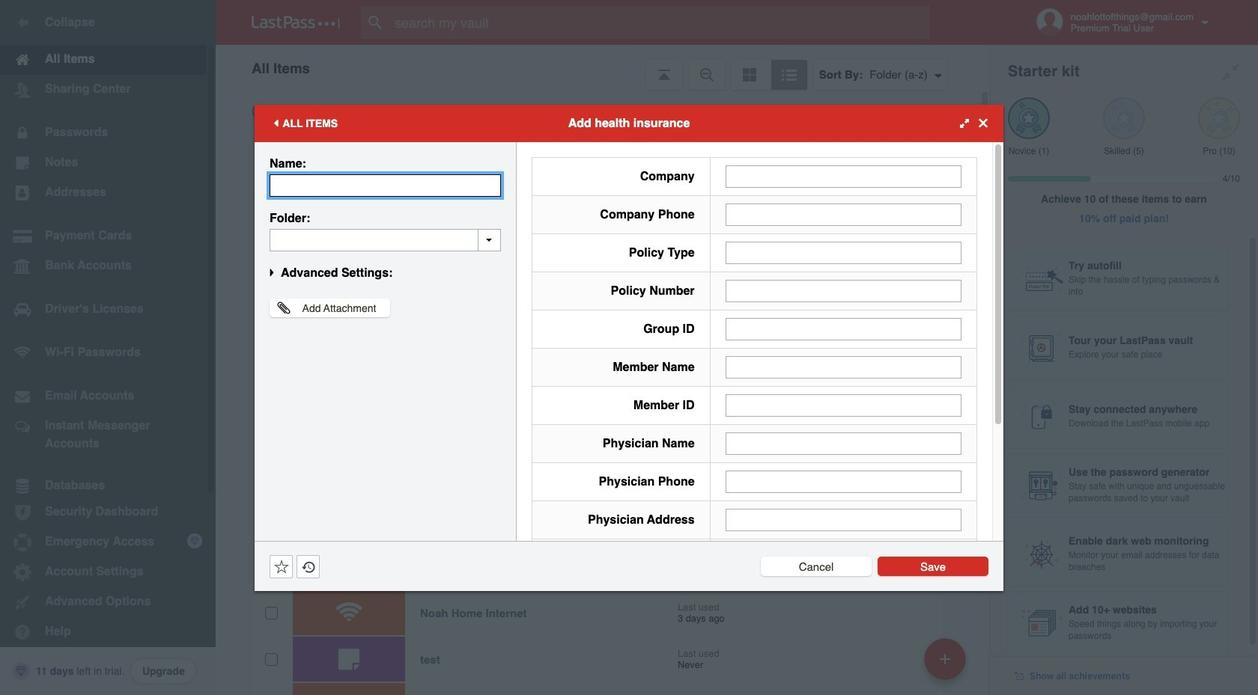 Task type: locate. For each thing, give the bounding box(es) containing it.
None text field
[[726, 165, 962, 188], [270, 174, 501, 197], [726, 203, 962, 226], [726, 280, 962, 302], [726, 318, 962, 341], [726, 356, 962, 379], [726, 433, 962, 455], [726, 471, 962, 493], [726, 165, 962, 188], [270, 174, 501, 197], [726, 203, 962, 226], [726, 280, 962, 302], [726, 318, 962, 341], [726, 356, 962, 379], [726, 433, 962, 455], [726, 471, 962, 493]]

Search search field
[[361, 6, 960, 39]]

vault options navigation
[[216, 45, 990, 90]]

None text field
[[270, 229, 501, 251], [726, 242, 962, 264], [726, 394, 962, 417], [726, 509, 962, 532], [270, 229, 501, 251], [726, 242, 962, 264], [726, 394, 962, 417], [726, 509, 962, 532]]

dialog
[[255, 105, 1004, 687]]

new item image
[[940, 654, 951, 665]]



Task type: describe. For each thing, give the bounding box(es) containing it.
lastpass image
[[252, 16, 340, 29]]

main navigation navigation
[[0, 0, 216, 696]]

search my vault text field
[[361, 6, 960, 39]]

new item navigation
[[919, 635, 975, 696]]



Task type: vqa. For each thing, say whether or not it's contained in the screenshot.
Vault options navigation
yes



